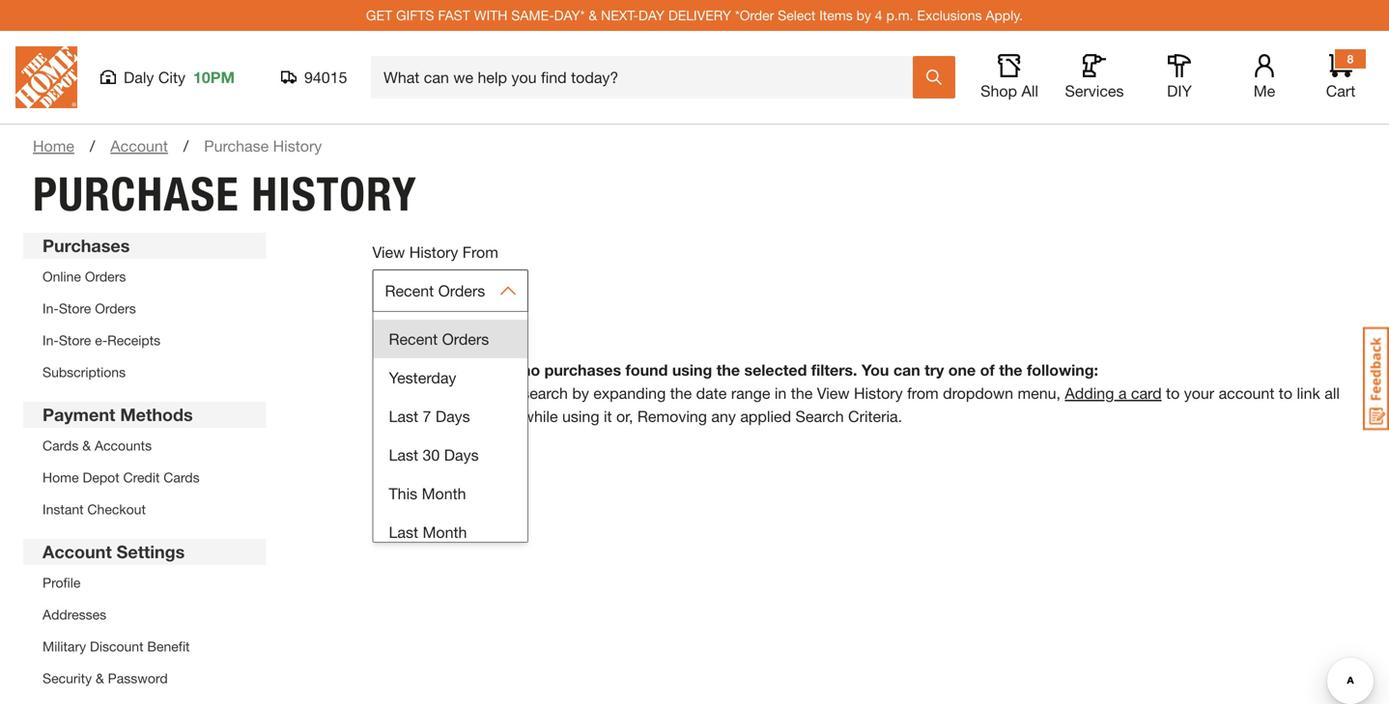 Task type: locate. For each thing, give the bounding box(es) containing it.
0 vertical spatial days
[[436, 407, 470, 426]]

orders up in-store e-receipts
[[95, 301, 136, 316]]

security & password link
[[43, 671, 168, 687]]

recent up sorry,
[[389, 330, 438, 348]]

purchases up search
[[545, 361, 621, 379]]

p.m.
[[887, 7, 914, 23]]

/ right account link
[[183, 137, 189, 155]]

1 vertical spatial store
[[59, 332, 91, 348]]

month down the this month option
[[423, 523, 467, 542]]

services button
[[1064, 54, 1126, 100]]

diy
[[1167, 82, 1192, 100]]

by right search
[[572, 384, 589, 402]]

fast
[[438, 7, 470, 23]]

delivery
[[669, 7, 731, 23]]

last left 7
[[389, 407, 418, 426]]

filters.
[[812, 361, 858, 379]]

can
[[894, 361, 921, 379]]

to left link
[[1279, 384, 1293, 402]]

1 in- from the top
[[43, 301, 59, 316]]

home depot credit cards link
[[43, 470, 200, 486]]

daly city 10pm
[[124, 68, 235, 86]]

account up profile
[[43, 542, 112, 562]]

methods
[[120, 404, 193, 425]]

home up instant
[[43, 470, 79, 486]]

0 vertical spatial recent orders
[[385, 282, 485, 300]]

purchase history
[[204, 137, 322, 155], [33, 166, 417, 222]]

1 vertical spatial account
[[43, 542, 112, 562]]

2 / from the left
[[183, 137, 189, 155]]

0 vertical spatial using
[[672, 361, 712, 379]]

0 vertical spatial account
[[110, 137, 168, 155]]

view down 'filters.'
[[817, 384, 850, 402]]

1 vertical spatial in-
[[43, 332, 59, 348]]

shop
[[981, 82, 1018, 100]]

2 last from the top
[[389, 446, 418, 464]]

1 horizontal spatial purchases
[[545, 361, 621, 379]]

1 vertical spatial cards
[[164, 470, 200, 486]]

your inside to your account to link all purchases made while using it or, removing any applied search criteria.
[[1184, 384, 1215, 402]]

orders up there at bottom
[[442, 330, 489, 348]]

2 horizontal spatial &
[[589, 7, 597, 23]]

last left "30"
[[389, 446, 418, 464]]

last month option
[[373, 513, 528, 552]]

0 horizontal spatial your
[[487, 384, 518, 402]]

recent inside "button"
[[385, 282, 434, 300]]

0 vertical spatial in-
[[43, 301, 59, 316]]

1 vertical spatial view
[[817, 384, 850, 402]]

account for account settings
[[43, 542, 112, 562]]

recent down view history from
[[385, 282, 434, 300]]

history
[[273, 137, 322, 155], [252, 166, 417, 222], [409, 243, 458, 261], [854, 384, 903, 402]]

recent inside option
[[389, 330, 438, 348]]

days
[[436, 407, 470, 426], [444, 446, 479, 464]]

select
[[778, 7, 816, 23]]

cards & accounts link
[[43, 438, 152, 454]]

the home depot logo image
[[15, 46, 77, 108]]

purchases
[[545, 361, 621, 379], [403, 407, 475, 426]]

store for orders
[[59, 301, 91, 316]]

94015 button
[[281, 68, 348, 87]]

0 vertical spatial home
[[33, 137, 74, 155]]

8
[[1348, 52, 1354, 66]]

0 vertical spatial store
[[59, 301, 91, 316]]

30
[[423, 446, 440, 464]]

city
[[158, 68, 186, 86]]

1 your from the left
[[487, 384, 518, 402]]

month
[[422, 485, 466, 503], [423, 523, 467, 542]]

2 store from the top
[[59, 332, 91, 348]]

1 vertical spatial days
[[444, 446, 479, 464]]

password
[[108, 671, 168, 687]]

/ right home link
[[90, 137, 95, 155]]

0 horizontal spatial /
[[90, 137, 95, 155]]

1 horizontal spatial /
[[183, 137, 189, 155]]

days right "30"
[[444, 446, 479, 464]]

subscriptions link
[[43, 364, 126, 380]]

1 vertical spatial home
[[43, 470, 79, 486]]

recent orders down view history from
[[385, 282, 485, 300]]

store
[[59, 301, 91, 316], [59, 332, 91, 348]]

*order
[[735, 7, 774, 23]]

last inside option
[[389, 446, 418, 464]]

found
[[626, 361, 668, 379]]

0 horizontal spatial to
[[1166, 384, 1180, 402]]

list box containing recent orders
[[373, 312, 528, 704]]

&
[[589, 7, 597, 23], [82, 438, 91, 454], [96, 671, 104, 687]]

by
[[857, 7, 872, 23], [572, 384, 589, 402]]

home for home depot credit cards
[[43, 470, 79, 486]]

last 30 days
[[389, 446, 479, 464]]

1 store from the top
[[59, 301, 91, 316]]

instant
[[43, 502, 84, 517]]

last for last 30 days
[[389, 446, 418, 464]]

& for accounts
[[82, 438, 91, 454]]

online
[[43, 269, 81, 285]]

0 horizontal spatial &
[[82, 438, 91, 454]]

expanding
[[594, 384, 666, 402]]

one
[[949, 361, 976, 379]]

date
[[696, 384, 727, 402]]

& right 'day*'
[[589, 7, 597, 23]]

purchases inside to your account to link all purchases made while using it or, removing any applied search criteria.
[[403, 407, 475, 426]]

last 7 days option
[[373, 397, 528, 436]]

the
[[717, 361, 740, 379], [999, 361, 1023, 379], [670, 384, 692, 402], [791, 384, 813, 402]]

home
[[33, 137, 74, 155], [43, 470, 79, 486]]

days inside option
[[444, 446, 479, 464]]

& down payment
[[82, 438, 91, 454]]

1 vertical spatial purchases
[[403, 407, 475, 426]]

search
[[796, 407, 844, 426]]

try
[[925, 361, 944, 379]]

0 vertical spatial cards
[[43, 438, 79, 454]]

day
[[639, 7, 665, 23]]

adding
[[1065, 384, 1115, 402]]

days inside option
[[436, 407, 470, 426]]

your left account
[[1184, 384, 1215, 402]]

94015
[[304, 68, 347, 86]]

cards right credit in the bottom of the page
[[164, 470, 200, 486]]

account down the daly
[[110, 137, 168, 155]]

get
[[366, 7, 392, 23]]

0 horizontal spatial cards
[[43, 438, 79, 454]]

2 in- from the top
[[43, 332, 59, 348]]

using left it
[[562, 407, 600, 426]]

in- up subscriptions on the left bottom of page
[[43, 332, 59, 348]]

0 horizontal spatial purchases
[[403, 407, 475, 426]]

profile
[[43, 575, 81, 591]]

in
[[775, 384, 787, 402]]

orders up in-store orders link on the top left of page
[[85, 269, 126, 285]]

1 horizontal spatial to
[[1279, 384, 1293, 402]]

your down are
[[487, 384, 518, 402]]

4
[[875, 7, 883, 23]]

addresses link
[[43, 607, 106, 623]]

home down the home depot logo
[[33, 137, 74, 155]]

1 vertical spatial &
[[82, 438, 91, 454]]

recent orders up sorry,
[[389, 330, 489, 348]]

recent orders option
[[373, 320, 528, 358]]

0 vertical spatial month
[[422, 485, 466, 503]]

the right of
[[999, 361, 1023, 379]]

2 vertical spatial last
[[389, 523, 418, 542]]

0 horizontal spatial view
[[373, 243, 405, 261]]

in- down online
[[43, 301, 59, 316]]

to right card
[[1166, 384, 1180, 402]]

1 horizontal spatial your
[[1184, 384, 1215, 402]]

yesterday option
[[373, 358, 528, 397]]

purchase down 10pm
[[204, 137, 269, 155]]

home link
[[33, 134, 74, 158]]

1 vertical spatial recent
[[389, 330, 438, 348]]

purchase down account link
[[33, 166, 239, 222]]

1 last from the top
[[389, 407, 418, 426]]

from
[[463, 243, 498, 261]]

list box
[[373, 312, 528, 704]]

no
[[522, 361, 540, 379]]

using up date
[[672, 361, 712, 379]]

3 last from the top
[[389, 523, 418, 542]]

purchases down broadening at the bottom
[[403, 407, 475, 426]]

1 horizontal spatial &
[[96, 671, 104, 687]]

1 vertical spatial month
[[423, 523, 467, 542]]

daly
[[124, 68, 154, 86]]

2 your from the left
[[1184, 384, 1215, 402]]

1 vertical spatial using
[[562, 407, 600, 426]]

your for broadening
[[487, 384, 518, 402]]

last month
[[389, 523, 467, 542]]

profile link
[[43, 575, 81, 591]]

cards
[[43, 438, 79, 454], [164, 470, 200, 486]]

& right security
[[96, 671, 104, 687]]

days down broadening at the bottom
[[436, 407, 470, 426]]

settings
[[117, 542, 185, 562]]

1 vertical spatial recent orders
[[389, 330, 489, 348]]

1 vertical spatial by
[[572, 384, 589, 402]]

are
[[494, 361, 517, 379]]

cards down payment
[[43, 438, 79, 454]]

me button
[[1234, 54, 1296, 100]]

1 horizontal spatial by
[[857, 7, 872, 23]]

/
[[90, 137, 95, 155], [183, 137, 189, 155]]

by left the 4
[[857, 7, 872, 23]]

1 vertical spatial last
[[389, 446, 418, 464]]

account
[[110, 137, 168, 155], [43, 542, 112, 562]]

this month option
[[373, 474, 528, 513]]

orders
[[85, 269, 126, 285], [438, 282, 485, 300], [95, 301, 136, 316], [442, 330, 489, 348]]

to
[[1166, 384, 1180, 402], [1279, 384, 1293, 402]]

store left e-
[[59, 332, 91, 348]]

month down last 30 days option
[[422, 485, 466, 503]]

last down this
[[389, 523, 418, 542]]

orders down from
[[438, 282, 485, 300]]

view up recent orders "button"
[[373, 243, 405, 261]]

store down online orders link
[[59, 301, 91, 316]]

0 vertical spatial recent
[[385, 282, 434, 300]]

0 vertical spatial last
[[389, 407, 418, 426]]

1 vertical spatial purchase
[[33, 166, 239, 222]]

2 vertical spatial &
[[96, 671, 104, 687]]

1 to from the left
[[1166, 384, 1180, 402]]

in-store e-receipts link
[[43, 332, 161, 348]]

1 horizontal spatial view
[[817, 384, 850, 402]]

days for last 7 days
[[436, 407, 470, 426]]

view
[[373, 243, 405, 261], [817, 384, 850, 402]]

using
[[672, 361, 712, 379], [562, 407, 600, 426]]

0 horizontal spatial using
[[562, 407, 600, 426]]

cart
[[1326, 82, 1356, 100]]



Task type: describe. For each thing, give the bounding box(es) containing it.
account settings
[[43, 542, 185, 562]]

orders inside option
[[442, 330, 489, 348]]

0 vertical spatial purchase
[[204, 137, 269, 155]]

adding a card link
[[1065, 384, 1162, 402]]

from
[[907, 384, 939, 402]]

view history from
[[373, 243, 498, 261]]

receipts
[[107, 332, 161, 348]]

account for account
[[110, 137, 168, 155]]

home depot credit cards
[[43, 470, 200, 486]]

payment
[[43, 404, 115, 425]]

1 / from the left
[[90, 137, 95, 155]]

cart 8
[[1326, 52, 1356, 100]]

broadening your search by expanding the date range in the view history from dropdown menu, adding a card
[[403, 384, 1162, 402]]

0 vertical spatial view
[[373, 243, 405, 261]]

menu,
[[1018, 384, 1061, 402]]

0 vertical spatial &
[[589, 7, 597, 23]]

credit
[[123, 470, 160, 486]]

instant checkout
[[43, 502, 146, 517]]

following:
[[1027, 361, 1099, 379]]

checkout
[[87, 502, 146, 517]]

the up date
[[717, 361, 740, 379]]

account
[[1219, 384, 1275, 402]]

military
[[43, 639, 86, 655]]

last 7 days
[[389, 407, 470, 426]]

criteria.
[[848, 407, 903, 426]]

& for password
[[96, 671, 104, 687]]

dropdown
[[943, 384, 1014, 402]]

payment methods
[[43, 404, 193, 425]]

with
[[474, 7, 508, 23]]

me
[[1254, 82, 1276, 100]]

1 horizontal spatial cards
[[164, 470, 200, 486]]

broadening
[[403, 384, 483, 402]]

sorry,
[[403, 361, 447, 379]]

home for home
[[33, 137, 74, 155]]

online orders
[[43, 269, 126, 285]]

items
[[820, 7, 853, 23]]

recent for recent orders "button"
[[385, 282, 434, 300]]

cards & accounts
[[43, 438, 152, 454]]

last for last month
[[389, 523, 418, 542]]

made
[[479, 407, 518, 426]]

store for e-
[[59, 332, 91, 348]]

feedback link image
[[1363, 327, 1390, 431]]

selected
[[745, 361, 807, 379]]

yesterday
[[389, 369, 457, 387]]

the up removing
[[670, 384, 692, 402]]

0 horizontal spatial by
[[572, 384, 589, 402]]

security
[[43, 671, 92, 687]]

benefit
[[147, 639, 190, 655]]

recent orders inside "button"
[[385, 282, 485, 300]]

0 vertical spatial purchases
[[545, 361, 621, 379]]

it
[[604, 407, 612, 426]]

1 vertical spatial purchase history
[[33, 166, 417, 222]]

discount
[[90, 639, 143, 655]]

get gifts fast with same-day* & next-day delivery *order select items by 4 p.m. exclusions apply.
[[366, 7, 1023, 23]]

last 30 days option
[[373, 436, 528, 474]]

to your account to link all purchases made while using it or, removing any applied search criteria.
[[403, 384, 1340, 426]]

military discount benefit link
[[43, 639, 190, 655]]

0 vertical spatial purchase history
[[204, 137, 322, 155]]

0 vertical spatial by
[[857, 7, 872, 23]]

search
[[522, 384, 568, 402]]

month for last month
[[423, 523, 467, 542]]

Recent Orders button
[[373, 270, 529, 312]]

days for last 30 days
[[444, 446, 479, 464]]

1 horizontal spatial using
[[672, 361, 712, 379]]

you
[[862, 361, 889, 379]]

the right in
[[791, 384, 813, 402]]

or,
[[616, 407, 633, 426]]

depot
[[83, 470, 119, 486]]

services
[[1065, 82, 1124, 100]]

next-
[[601, 7, 639, 23]]

in-store orders link
[[43, 301, 136, 316]]

10pm
[[193, 68, 235, 86]]

2 to from the left
[[1279, 384, 1293, 402]]

this month
[[389, 485, 466, 503]]

in- for in-store e-receipts
[[43, 332, 59, 348]]

link
[[1297, 384, 1321, 402]]

7
[[423, 407, 431, 426]]

shop all
[[981, 82, 1039, 100]]

orders inside "button"
[[438, 282, 485, 300]]

military discount benefit
[[43, 639, 190, 655]]

there
[[452, 361, 490, 379]]

this
[[389, 485, 418, 503]]

removing
[[638, 407, 707, 426]]

purchases
[[43, 235, 130, 256]]

using inside to your account to link all purchases made while using it or, removing any applied search criteria.
[[562, 407, 600, 426]]

same-
[[511, 7, 554, 23]]

What can we help you find today? search field
[[384, 57, 912, 98]]

last for last 7 days
[[389, 407, 418, 426]]

any
[[712, 407, 736, 426]]

sorry, there are no purchases found using the selected filters. you can try one of the following:
[[403, 361, 1099, 379]]

gifts
[[396, 7, 434, 23]]

subscriptions
[[43, 364, 126, 380]]

all
[[1022, 82, 1039, 100]]

security & password
[[43, 671, 168, 687]]

while
[[523, 407, 558, 426]]

recent orders inside option
[[389, 330, 489, 348]]

diy button
[[1149, 54, 1211, 100]]

card
[[1131, 384, 1162, 402]]

online orders link
[[43, 269, 126, 285]]

exclusions
[[917, 7, 982, 23]]

in- for in-store orders
[[43, 301, 59, 316]]

your for to
[[1184, 384, 1215, 402]]

applied
[[741, 407, 791, 426]]

shop all button
[[979, 54, 1041, 100]]

month for this month
[[422, 485, 466, 503]]

range
[[731, 384, 771, 402]]

recent for list box containing recent orders
[[389, 330, 438, 348]]



Task type: vqa. For each thing, say whether or not it's contained in the screenshot.
1st , from left
no



